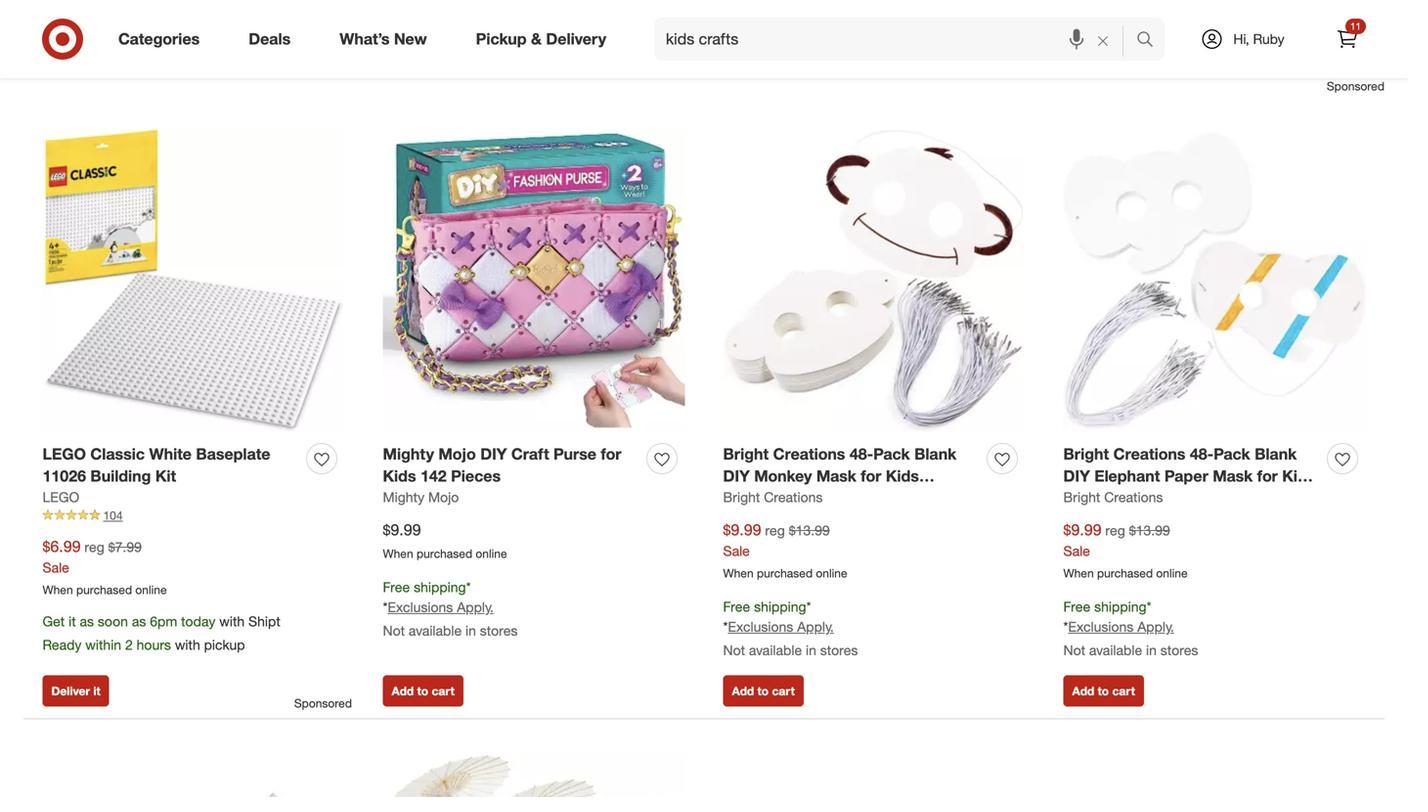 Task type: vqa. For each thing, say whether or not it's contained in the screenshot.
"shipping" corresponding to Mighty Mojo DIY Craft Purse for Kids 142 Pieces
yes



Task type: describe. For each thing, give the bounding box(es) containing it.
1 vertical spatial sponsored
[[294, 696, 352, 711]]

bright creations 48-pack blank diy monkey mask for kids costume party arts and crafts, white 3.8" x 5.9" link
[[723, 443, 979, 530]]

building
[[90, 467, 151, 486]]

in for bright creations 48-pack blank diy monkey mask for kids costume party arts and crafts, white 3.8" x 5.9"
[[806, 642, 816, 659]]

free for bright creations 48-pack blank diy elephant paper mask for kids costume party arts and crafts, white
[[1063, 598, 1091, 615]]

mighty mojo diy craft purse for kids 142 pieces link
[[383, 443, 639, 488]]

11 link
[[1326, 18, 1369, 61]]

bright creations 48-pack blank diy elephant paper mask for kids costume party arts and crafts, white
[[1063, 444, 1316, 530]]

diy inside mighty mojo diy craft purse for kids 142 pieces
[[480, 444, 507, 463]]

reg for 3.8"
[[765, 522, 785, 539]]

ready within 2 hours with pickup
[[43, 636, 245, 653]]

$13.99 for party
[[789, 522, 830, 539]]

pack for for
[[873, 444, 910, 463]]

search button
[[1128, 18, 1175, 65]]

in for bright creations 48-pack blank diy elephant paper mask for kids costume party arts and crafts, white
[[1146, 642, 1157, 659]]

free shipping * * exclusions apply. not available in stores for bright creations 48-pack blank diy elephant paper mask for kids costume party arts and crafts, white
[[1063, 598, 1198, 659]]

get
[[43, 613, 65, 630]]

to for mighty mojo diy craft purse for kids 142 pieces
[[417, 684, 428, 698]]

white inside bright creations 48-pack blank diy monkey mask for kids costume party arts and crafts, white 3.8" x 5.9"
[[723, 511, 766, 530]]

142
[[421, 467, 447, 486]]

1 horizontal spatial sponsored
[[1327, 79, 1385, 94]]

add for bright creations 48-pack blank diy monkey mask for kids costume party arts and crafts, white 3.8" x 5.9"
[[732, 684, 754, 698]]

available for mighty mojo diy craft purse for kids 142 pieces
[[409, 622, 462, 639]]

when inside the $9.99 when purchased online
[[383, 546, 413, 561]]

delivery
[[546, 29, 606, 48]]

add to cart button for bright creations 48-pack blank diy elephant paper mask for kids costume party arts and crafts, white
[[1063, 675, 1144, 707]]

shipt
[[248, 613, 280, 630]]

11
[[1350, 20, 1361, 32]]

pickup & delivery
[[476, 29, 606, 48]]

add to cart for mighty mojo diy craft purse for kids 142 pieces
[[392, 684, 455, 698]]

1 as from the left
[[80, 613, 94, 630]]

hi, ruby
[[1233, 30, 1285, 47]]

&
[[531, 29, 542, 48]]

bright creations for 3.8"
[[723, 489, 823, 506]]

lego for lego classic white baseplate 11026 building kit
[[43, 444, 86, 463]]

search
[[1128, 31, 1175, 50]]

What can we help you find? suggestions appear below search field
[[654, 18, 1141, 61]]

bright creations for white
[[1063, 489, 1163, 506]]

exclusions apply. link for bright creations 48-pack blank diy elephant paper mask for kids costume party arts and crafts, white
[[1068, 618, 1174, 635]]

purchased inside the $9.99 when purchased online
[[417, 546, 472, 561]]

to for bright creations 48-pack blank diy elephant paper mask for kids costume party arts and crafts, white
[[1098, 684, 1109, 698]]

mask inside bright creations 48-pack blank diy monkey mask for kids costume party arts and crafts, white 3.8" x 5.9"
[[816, 467, 856, 486]]

ruby
[[1253, 30, 1285, 47]]

it for deliver
[[93, 684, 100, 698]]

$9.99 when purchased online
[[383, 520, 507, 561]]

lego link
[[43, 488, 79, 507]]

$9.99 for bright creations 48-pack blank diy elephant paper mask for kids costume party arts and crafts, white
[[1063, 520, 1102, 539]]

blank for kids
[[914, 444, 957, 463]]

104 link
[[43, 507, 345, 524]]

deliver it button
[[43, 675, 109, 707]]

sale inside $6.99 reg $7.99 sale when purchased online
[[43, 559, 69, 576]]

arts inside bright creations 48-pack blank diy elephant paper mask for kids costume party arts and crafts, white
[[1180, 489, 1211, 508]]

online for bright creations 48-pack blank diy elephant paper mask for kids costume party arts and crafts, white
[[1156, 566, 1188, 580]]

what's new link
[[323, 18, 451, 61]]

2
[[125, 636, 133, 653]]

$9.99 inside the $9.99 when purchased online
[[383, 520, 421, 539]]

when for lego classic white baseplate 11026 building kit
[[43, 582, 73, 597]]

apply. for 142
[[457, 599, 494, 616]]

pickup
[[204, 636, 245, 653]]

available for bright creations 48-pack blank diy elephant paper mask for kids costume party arts and crafts, white
[[1089, 642, 1142, 659]]

mojo for mighty mojo diy craft purse for kids 142 pieces
[[439, 444, 476, 463]]

bright down elephant
[[1063, 489, 1100, 506]]

deliver
[[51, 684, 90, 698]]

2 as from the left
[[132, 613, 146, 630]]

stores for mask
[[1161, 642, 1198, 659]]

diy for bright creations 48-pack blank diy elephant paper mask for kids costume party arts and crafts, white
[[1063, 467, 1090, 486]]

mighty mojo diy craft purse for kids 142 pieces
[[383, 444, 621, 486]]

blank for for
[[1255, 444, 1297, 463]]

free for bright creations 48-pack blank diy monkey mask for kids costume party arts and crafts, white 3.8" x 5.9"
[[723, 598, 750, 615]]

$6.99 reg $7.99 sale when purchased online
[[43, 537, 167, 597]]

hours
[[137, 636, 171, 653]]

creations for bright creations 48-pack blank diy monkey mask for kids costume party arts and crafts, white 3.8" x 5.9" link
[[773, 444, 845, 463]]

reg inside $6.99 reg $7.99 sale when purchased online
[[85, 539, 104, 556]]

3.8"
[[770, 511, 799, 530]]

hi,
[[1233, 30, 1249, 47]]

pieces
[[451, 467, 501, 486]]

online inside the $9.99 when purchased online
[[476, 546, 507, 561]]

mighty for mighty mojo
[[383, 489, 425, 506]]

classic
[[90, 444, 145, 463]]

costume inside bright creations 48-pack blank diy elephant paper mask for kids costume party arts and crafts, white
[[1063, 489, 1131, 508]]

5.9"
[[816, 511, 845, 530]]

exclusions apply. link for bright creations 48-pack blank diy monkey mask for kids costume party arts and crafts, white 3.8" x 5.9"
[[728, 618, 834, 635]]

and inside bright creations 48-pack blank diy monkey mask for kids costume party arts and crafts, white 3.8" x 5.9"
[[875, 489, 903, 508]]

shipping for mighty mojo diy craft purse for kids 142 pieces
[[414, 578, 466, 595]]

deals link
[[232, 18, 315, 61]]

paper
[[1165, 467, 1209, 486]]

free shipping * * exclusions apply. not available in stores for mighty mojo diy craft purse for kids 142 pieces
[[383, 578, 518, 639]]

stores for for
[[820, 642, 858, 659]]

lego classic white baseplate 11026 building kit link
[[43, 443, 299, 488]]

diy for bright creations 48-pack blank diy monkey mask for kids costume party arts and crafts, white 3.8" x 5.9"
[[723, 467, 750, 486]]

add to cart button for mighty mojo diy craft purse for kids 142 pieces
[[383, 675, 463, 707]]

kids inside bright creations 48-pack blank diy monkey mask for kids costume party arts and crafts, white 3.8" x 5.9"
[[886, 467, 919, 486]]

categories
[[118, 29, 200, 48]]

add to cart for bright creations 48-pack blank diy monkey mask for kids costume party arts and crafts, white 3.8" x 5.9"
[[732, 684, 795, 698]]

stores for pieces
[[480, 622, 518, 639]]

online for lego classic white baseplate 11026 building kit
[[135, 582, 167, 597]]

$6.99
[[43, 537, 81, 556]]

elephant
[[1094, 467, 1160, 486]]

when for bright creations 48-pack blank diy elephant paper mask for kids costume party arts and crafts, white
[[1063, 566, 1094, 580]]

pickup
[[476, 29, 527, 48]]

purse
[[554, 444, 597, 463]]

for inside bright creations 48-pack blank diy elephant paper mask for kids costume party arts and crafts, white
[[1257, 467, 1278, 486]]

baseplate
[[196, 444, 270, 463]]

lego for lego
[[43, 489, 79, 506]]

mighty mojo diy craft purse for kids 142 pieces image
[[383, 129, 685, 432]]

within
[[85, 636, 121, 653]]

lego classic white baseplate 11026 building kit
[[43, 444, 270, 486]]

free for mighty mojo diy craft purse for kids 142 pieces
[[383, 578, 410, 595]]

deliver it
[[51, 684, 100, 698]]

new
[[394, 29, 427, 48]]

get it as soon as 6pm today with shipt
[[43, 613, 280, 630]]



Task type: locate. For each thing, give the bounding box(es) containing it.
cart for mighty mojo diy craft purse for kids 142 pieces
[[432, 684, 455, 698]]

advertisement region
[[23, 0, 1385, 78]]

1 $9.99 from the left
[[383, 520, 421, 539]]

bright inside bright creations 48-pack blank diy monkey mask for kids costume party arts and crafts, white 3.8" x 5.9"
[[723, 444, 769, 463]]

free
[[383, 578, 410, 595], [723, 598, 750, 615], [1063, 598, 1091, 615]]

2 add to cart from the left
[[732, 684, 795, 698]]

when
[[383, 546, 413, 561], [723, 566, 754, 580], [1063, 566, 1094, 580], [43, 582, 73, 597]]

0 horizontal spatial shipping
[[414, 578, 466, 595]]

bright creations link
[[723, 488, 823, 507], [1063, 488, 1163, 507]]

it right the get
[[69, 613, 76, 630]]

1 horizontal spatial 48-
[[1190, 444, 1214, 463]]

2 to from the left
[[757, 684, 769, 698]]

1 pack from the left
[[873, 444, 910, 463]]

0 horizontal spatial pack
[[873, 444, 910, 463]]

bright creations 48-pack blank diy monkey mask for kids costume party arts and crafts, white 3.8" x 5.9" image
[[723, 129, 1025, 432], [723, 129, 1025, 432]]

creations for 3.8" bright creations link
[[764, 489, 823, 506]]

shipping for bright creations 48-pack blank diy elephant paper mask for kids costume party arts and crafts, white
[[1094, 598, 1147, 615]]

diy left monkey
[[723, 467, 750, 486]]

0 horizontal spatial sale
[[43, 559, 69, 576]]

and
[[875, 489, 903, 508], [1216, 489, 1244, 508]]

0 horizontal spatial exclusions
[[388, 599, 453, 616]]

1 costume from the left
[[723, 489, 790, 508]]

1 vertical spatial mojo
[[428, 489, 459, 506]]

48- inside bright creations 48-pack blank diy elephant paper mask for kids costume party arts and crafts, white
[[1190, 444, 1214, 463]]

2 cart from the left
[[772, 684, 795, 698]]

1 horizontal spatial reg
[[765, 522, 785, 539]]

bright creations link for 3.8"
[[723, 488, 823, 507]]

online for bright creations 48-pack blank diy monkey mask for kids costume party arts and crafts, white 3.8" x 5.9"
[[816, 566, 847, 580]]

0 horizontal spatial to
[[417, 684, 428, 698]]

free shipping * * exclusions apply. not available in stores for bright creations 48-pack blank diy monkey mask for kids costume party arts and crafts, white 3.8" x 5.9"
[[723, 598, 858, 659]]

2 bright creations from the left
[[1063, 489, 1163, 506]]

lego up 11026
[[43, 444, 86, 463]]

online down pieces
[[476, 546, 507, 561]]

1 vertical spatial lego
[[43, 489, 79, 506]]

white down elephant
[[1063, 511, 1106, 530]]

in for mighty mojo diy craft purse for kids 142 pieces
[[466, 622, 476, 639]]

party down elephant
[[1135, 489, 1175, 508]]

cart for bright creations 48-pack blank diy monkey mask for kids costume party arts and crafts, white 3.8" x 5.9"
[[772, 684, 795, 698]]

purchased down "mighty mojo" link
[[417, 546, 472, 561]]

1 horizontal spatial $9.99
[[723, 520, 761, 539]]

1 mighty from the top
[[383, 444, 434, 463]]

2 $9.99 reg $13.99 sale when purchased online from the left
[[1063, 520, 1188, 580]]

mighty up the 142
[[383, 444, 434, 463]]

0 horizontal spatial free
[[383, 578, 410, 595]]

bright down monkey
[[723, 489, 760, 506]]

apply. for paper
[[1138, 618, 1174, 635]]

1 horizontal spatial costume
[[1063, 489, 1131, 508]]

not for bright creations 48-pack blank diy monkey mask for kids costume party arts and crafts, white 3.8" x 5.9"
[[723, 642, 745, 659]]

bright up monkey
[[723, 444, 769, 463]]

1 horizontal spatial sale
[[723, 542, 750, 559]]

when inside $6.99 reg $7.99 sale when purchased online
[[43, 582, 73, 597]]

2 add to cart button from the left
[[723, 675, 804, 707]]

sale for 3.8"
[[723, 542, 750, 559]]

what's new
[[340, 29, 427, 48]]

ready
[[43, 636, 82, 653]]

blank inside bright creations 48-pack blank diy monkey mask for kids costume party arts and crafts, white 3.8" x 5.9"
[[914, 444, 957, 463]]

with down today
[[175, 636, 200, 653]]

reg left $7.99
[[85, 539, 104, 556]]

2 horizontal spatial kids
[[1282, 467, 1316, 486]]

white left 3.8"
[[723, 511, 766, 530]]

party inside bright creations 48-pack blank diy monkey mask for kids costume party arts and crafts, white 3.8" x 5.9"
[[795, 489, 835, 508]]

1 add from the left
[[392, 684, 414, 698]]

mojo inside mighty mojo diy craft purse for kids 142 pieces
[[439, 444, 476, 463]]

1 horizontal spatial pack
[[1214, 444, 1250, 463]]

1 lego from the top
[[43, 444, 86, 463]]

exclusions apply. link for mighty mojo diy craft purse for kids 142 pieces
[[388, 599, 494, 616]]

0 horizontal spatial diy
[[480, 444, 507, 463]]

1 horizontal spatial and
[[1216, 489, 1244, 508]]

for right 'paper'
[[1257, 467, 1278, 486]]

diy inside bright creations 48-pack blank diy elephant paper mask for kids costume party arts and crafts, white
[[1063, 467, 1090, 486]]

2 add from the left
[[732, 684, 754, 698]]

purchased down elephant
[[1097, 566, 1153, 580]]

0 horizontal spatial costume
[[723, 489, 790, 508]]

1 cart from the left
[[432, 684, 455, 698]]

1 horizontal spatial party
[[1135, 489, 1175, 508]]

pack for mask
[[1214, 444, 1250, 463]]

1 horizontal spatial bright creations link
[[1063, 488, 1163, 507]]

3 add to cart from the left
[[1072, 684, 1135, 698]]

1 horizontal spatial kids
[[886, 467, 919, 486]]

white up the kit
[[149, 444, 192, 463]]

1 horizontal spatial add to cart
[[732, 684, 795, 698]]

for inside mighty mojo diy craft purse for kids 142 pieces
[[601, 444, 621, 463]]

sale
[[723, 542, 750, 559], [1063, 542, 1090, 559], [43, 559, 69, 576]]

2 horizontal spatial shipping
[[1094, 598, 1147, 615]]

deals
[[249, 29, 291, 48]]

not for mighty mojo diy craft purse for kids 142 pieces
[[383, 622, 405, 639]]

$13.99
[[789, 522, 830, 539], [1129, 522, 1170, 539]]

categories link
[[102, 18, 224, 61]]

0 vertical spatial mojo
[[439, 444, 476, 463]]

0 horizontal spatial bright creations link
[[723, 488, 823, 507]]

$9.99
[[383, 520, 421, 539], [723, 520, 761, 539], [1063, 520, 1102, 539]]

1 horizontal spatial with
[[219, 613, 245, 630]]

1 bright creations link from the left
[[723, 488, 823, 507]]

0 horizontal spatial arts
[[839, 489, 871, 508]]

reg for white
[[1105, 522, 1125, 539]]

bright creations link down elephant
[[1063, 488, 1163, 507]]

purchased for lego classic white baseplate 11026 building kit
[[76, 582, 132, 597]]

2 horizontal spatial for
[[1257, 467, 1278, 486]]

$9.99 reg $13.99 sale when purchased online for 3.8"
[[723, 520, 847, 580]]

1 horizontal spatial in
[[806, 642, 816, 659]]

1 horizontal spatial diy
[[723, 467, 750, 486]]

0 horizontal spatial apply.
[[457, 599, 494, 616]]

arts down 'paper'
[[1180, 489, 1211, 508]]

purchased down 3.8"
[[757, 566, 813, 580]]

1 $9.99 reg $13.99 sale when purchased online from the left
[[723, 520, 847, 580]]

white inside 'lego classic white baseplate 11026 building kit'
[[149, 444, 192, 463]]

1 horizontal spatial white
[[723, 511, 766, 530]]

it
[[69, 613, 76, 630], [93, 684, 100, 698]]

pickup & delivery link
[[459, 18, 631, 61]]

blank
[[914, 444, 957, 463], [1255, 444, 1297, 463]]

1 horizontal spatial exclusions apply. link
[[728, 618, 834, 635]]

0 horizontal spatial white
[[149, 444, 192, 463]]

not for bright creations 48-pack blank diy elephant paper mask for kids costume party arts and crafts, white
[[1063, 642, 1086, 659]]

to for bright creations 48-pack blank diy monkey mask for kids costume party arts and crafts, white 3.8" x 5.9"
[[757, 684, 769, 698]]

mighty
[[383, 444, 434, 463], [383, 489, 425, 506]]

2 blank from the left
[[1255, 444, 1297, 463]]

mighty for mighty mojo diy craft purse for kids 142 pieces
[[383, 444, 434, 463]]

purchased for bright creations 48-pack blank diy elephant paper mask for kids costume party arts and crafts, white
[[1097, 566, 1153, 580]]

1 48- from the left
[[850, 444, 873, 463]]

1 horizontal spatial shipping
[[754, 598, 806, 615]]

white
[[149, 444, 192, 463], [723, 511, 766, 530], [1063, 511, 1106, 530]]

1 horizontal spatial $13.99
[[1129, 522, 1170, 539]]

and inside bright creations 48-pack blank diy elephant paper mask for kids costume party arts and crafts, white
[[1216, 489, 1244, 508]]

available for bright creations 48-pack blank diy monkey mask for kids costume party arts and crafts, white 3.8" x 5.9"
[[749, 642, 802, 659]]

crafts, inside bright creations 48-pack blank diy monkey mask for kids costume party arts and crafts, white 3.8" x 5.9"
[[908, 489, 958, 508]]

0 horizontal spatial $9.99
[[383, 520, 421, 539]]

creations up elephant
[[1113, 444, 1186, 463]]

$7.99
[[108, 539, 142, 556]]

2 horizontal spatial diy
[[1063, 467, 1090, 486]]

add for mighty mojo diy craft purse for kids 142 pieces
[[392, 684, 414, 698]]

mighty mojo link
[[383, 488, 459, 507]]

2 horizontal spatial in
[[1146, 642, 1157, 659]]

bright up elephant
[[1063, 444, 1109, 463]]

bright creations
[[723, 489, 823, 506], [1063, 489, 1163, 506]]

2 $9.99 from the left
[[723, 520, 761, 539]]

2 horizontal spatial stores
[[1161, 642, 1198, 659]]

apply.
[[457, 599, 494, 616], [797, 618, 834, 635], [1138, 618, 1174, 635]]

diy up pieces
[[480, 444, 507, 463]]

add for bright creations 48-pack blank diy elephant paper mask for kids costume party arts and crafts, white
[[1072, 684, 1095, 698]]

0 horizontal spatial mask
[[816, 467, 856, 486]]

with
[[219, 613, 245, 630], [175, 636, 200, 653]]

not
[[383, 622, 405, 639], [723, 642, 745, 659], [1063, 642, 1086, 659]]

for right monkey
[[861, 467, 881, 486]]

$13.99 for costume
[[1129, 522, 1170, 539]]

2 horizontal spatial white
[[1063, 511, 1106, 530]]

2 mask from the left
[[1213, 467, 1253, 486]]

3 cart from the left
[[1112, 684, 1135, 698]]

0 horizontal spatial $9.99 reg $13.99 sale when purchased online
[[723, 520, 847, 580]]

as up the ready within 2 hours with pickup
[[132, 613, 146, 630]]

mask up 5.9"
[[816, 467, 856, 486]]

costume down monkey
[[723, 489, 790, 508]]

craft
[[511, 444, 549, 463]]

kids inside bright creations 48-pack blank diy elephant paper mask for kids costume party arts and crafts, white
[[1282, 467, 1316, 486]]

2 lego from the top
[[43, 489, 79, 506]]

1 mask from the left
[[816, 467, 856, 486]]

48- for mask
[[850, 444, 873, 463]]

pack inside bright creations 48-pack blank diy monkey mask for kids costume party arts and crafts, white 3.8" x 5.9"
[[873, 444, 910, 463]]

cart
[[432, 684, 455, 698], [772, 684, 795, 698], [1112, 684, 1135, 698]]

2 horizontal spatial add to cart
[[1072, 684, 1135, 698]]

1 horizontal spatial arts
[[1180, 489, 1211, 508]]

mighty down the 142
[[383, 489, 425, 506]]

1 party from the left
[[795, 489, 835, 508]]

$9.99 down elephant
[[1063, 520, 1102, 539]]

1 bright creations from the left
[[723, 489, 823, 506]]

1 horizontal spatial to
[[757, 684, 769, 698]]

2 pack from the left
[[1214, 444, 1250, 463]]

1 blank from the left
[[914, 444, 957, 463]]

cart for bright creations 48-pack blank diy elephant paper mask for kids costume party arts and crafts, white
[[1112, 684, 1135, 698]]

bright creations 48-pack blank diy monkey mask for kids costume party arts and crafts, white 3.8" x 5.9"
[[723, 444, 958, 530]]

mask inside bright creations 48-pack blank diy elephant paper mask for kids costume party arts and crafts, white
[[1213, 467, 1253, 486]]

1 add to cart button from the left
[[383, 675, 463, 707]]

2 horizontal spatial not
[[1063, 642, 1086, 659]]

sponsored
[[1327, 79, 1385, 94], [294, 696, 352, 711]]

reg
[[765, 522, 785, 539], [1105, 522, 1125, 539], [85, 539, 104, 556]]

monkey
[[754, 467, 812, 486]]

exclusions for bright creations 48-pack blank diy elephant paper mask for kids costume party arts and crafts, white
[[1068, 618, 1134, 635]]

add to cart for bright creations 48-pack blank diy elephant paper mask for kids costume party arts and crafts, white
[[1072, 684, 1135, 698]]

add to cart button
[[383, 675, 463, 707], [723, 675, 804, 707], [1063, 675, 1144, 707]]

mighty inside mighty mojo diy craft purse for kids 142 pieces
[[383, 444, 434, 463]]

soon
[[98, 613, 128, 630]]

pack inside bright creations 48-pack blank diy elephant paper mask for kids costume party arts and crafts, white
[[1214, 444, 1250, 463]]

reg left x
[[765, 522, 785, 539]]

1 horizontal spatial not
[[723, 642, 745, 659]]

48- inside bright creations 48-pack blank diy monkey mask for kids costume party arts and crafts, white 3.8" x 5.9"
[[850, 444, 873, 463]]

$9.99 reg $13.99 sale when purchased online down monkey
[[723, 520, 847, 580]]

creations
[[773, 444, 845, 463], [1113, 444, 1186, 463], [764, 489, 823, 506], [1104, 489, 1163, 506]]

blank inside bright creations 48-pack blank diy elephant paper mask for kids costume party arts and crafts, white
[[1255, 444, 1297, 463]]

0 horizontal spatial kids
[[383, 467, 416, 486]]

mask right 'paper'
[[1213, 467, 1253, 486]]

48- for paper
[[1190, 444, 1214, 463]]

arts up 5.9"
[[839, 489, 871, 508]]

3 kids from the left
[[1282, 467, 1316, 486]]

1 horizontal spatial available
[[749, 642, 802, 659]]

in
[[466, 622, 476, 639], [806, 642, 816, 659], [1146, 642, 1157, 659]]

bright inside bright creations 48-pack blank diy elephant paper mask for kids costume party arts and crafts, white
[[1063, 444, 1109, 463]]

0 horizontal spatial not
[[383, 622, 405, 639]]

1 and from the left
[[875, 489, 903, 508]]

3 $9.99 from the left
[[1063, 520, 1102, 539]]

0 vertical spatial lego
[[43, 444, 86, 463]]

0 vertical spatial with
[[219, 613, 245, 630]]

0 vertical spatial mighty
[[383, 444, 434, 463]]

1 $13.99 from the left
[[789, 522, 830, 539]]

kit
[[155, 467, 176, 486]]

0 horizontal spatial in
[[466, 622, 476, 639]]

bright creations down monkey
[[723, 489, 823, 506]]

bright creations link down monkey
[[723, 488, 823, 507]]

for
[[601, 444, 621, 463], [861, 467, 881, 486], [1257, 467, 1278, 486]]

creations inside bright creations 48-pack blank diy elephant paper mask for kids costume party arts and crafts, white
[[1113, 444, 1186, 463]]

$9.99 down "mighty mojo" link
[[383, 520, 421, 539]]

when for bright creations 48-pack blank diy monkey mask for kids costume party arts and crafts, white 3.8" x 5.9"
[[723, 566, 754, 580]]

$9.99 for bright creations 48-pack blank diy monkey mask for kids costume party arts and crafts, white 3.8" x 5.9"
[[723, 520, 761, 539]]

it right deliver
[[93, 684, 100, 698]]

2 48- from the left
[[1190, 444, 1214, 463]]

bright creations 48-pack blank diy elephant paper mask for kids costume party arts and crafts, white image
[[1063, 129, 1366, 432], [1063, 129, 1366, 432]]

1 horizontal spatial as
[[132, 613, 146, 630]]

for inside bright creations 48-pack blank diy monkey mask for kids costume party arts and crafts, white 3.8" x 5.9"
[[861, 467, 881, 486]]

2 horizontal spatial add to cart button
[[1063, 675, 1144, 707]]

1 horizontal spatial stores
[[820, 642, 858, 659]]

lego
[[43, 444, 86, 463], [43, 489, 79, 506]]

purchased up soon
[[76, 582, 132, 597]]

2 horizontal spatial apply.
[[1138, 618, 1174, 635]]

2 horizontal spatial add
[[1072, 684, 1095, 698]]

lego down 11026
[[43, 489, 79, 506]]

0 horizontal spatial blank
[[914, 444, 957, 463]]

2 horizontal spatial $9.99
[[1063, 520, 1102, 539]]

0 horizontal spatial available
[[409, 622, 462, 639]]

0 horizontal spatial party
[[795, 489, 835, 508]]

1 horizontal spatial mask
[[1213, 467, 1253, 486]]

104
[[103, 508, 123, 523]]

online up get it as soon as 6pm today with shipt
[[135, 582, 167, 597]]

lego classic white baseplate 11026 building kit image
[[43, 129, 345, 432], [43, 129, 345, 432]]

costume
[[723, 489, 790, 508], [1063, 489, 1131, 508]]

add
[[392, 684, 414, 698], [732, 684, 754, 698], [1072, 684, 1095, 698]]

online down bright creations 48-pack blank diy elephant paper mask for kids costume party arts and crafts, white
[[1156, 566, 1188, 580]]

1 vertical spatial mighty
[[383, 489, 425, 506]]

0 horizontal spatial stores
[[480, 622, 518, 639]]

1 horizontal spatial apply.
[[797, 618, 834, 635]]

diy inside bright creations 48-pack blank diy monkey mask for kids costume party arts and crafts, white 3.8" x 5.9"
[[723, 467, 750, 486]]

creations for "bright creations 48-pack blank diy elephant paper mask for kids costume party arts and crafts, white" "link"
[[1113, 444, 1186, 463]]

it for get
[[69, 613, 76, 630]]

shipping
[[414, 578, 466, 595], [754, 598, 806, 615], [1094, 598, 1147, 615]]

$9.99 reg $13.99 sale when purchased online for white
[[1063, 520, 1188, 580]]

it inside button
[[93, 684, 100, 698]]

creations down monkey
[[764, 489, 823, 506]]

party
[[795, 489, 835, 508], [1135, 489, 1175, 508]]

diy
[[480, 444, 507, 463], [723, 467, 750, 486], [1063, 467, 1090, 486]]

available
[[409, 622, 462, 639], [749, 642, 802, 659], [1089, 642, 1142, 659]]

2 $13.99 from the left
[[1129, 522, 1170, 539]]

as left soon
[[80, 613, 94, 630]]

1 crafts, from the left
[[908, 489, 958, 508]]

online down 5.9"
[[816, 566, 847, 580]]

2 horizontal spatial sale
[[1063, 542, 1090, 559]]

$9.99 reg $13.99 sale when purchased online down elephant
[[1063, 520, 1188, 580]]

2 horizontal spatial available
[[1089, 642, 1142, 659]]

2 and from the left
[[1216, 489, 1244, 508]]

2 mighty from the top
[[383, 489, 425, 506]]

2 horizontal spatial to
[[1098, 684, 1109, 698]]

exclusions
[[388, 599, 453, 616], [728, 618, 793, 635], [1068, 618, 1134, 635]]

party inside bright creations 48-pack blank diy elephant paper mask for kids costume party arts and crafts, white
[[1135, 489, 1175, 508]]

bright creations link for white
[[1063, 488, 1163, 507]]

1 arts from the left
[[839, 489, 871, 508]]

add to cart
[[392, 684, 455, 698], [732, 684, 795, 698], [1072, 684, 1135, 698]]

1 kids from the left
[[383, 467, 416, 486]]

0 horizontal spatial and
[[875, 489, 903, 508]]

add to cart button for bright creations 48-pack blank diy monkey mask for kids costume party arts and crafts, white 3.8" x 5.9"
[[723, 675, 804, 707]]

2 crafts, from the left
[[1248, 489, 1298, 508]]

purchased inside $6.99 reg $7.99 sale when purchased online
[[76, 582, 132, 597]]

bright creations 48-pack blank diy elephant paper mask for kids costume party arts and crafts, white link
[[1063, 443, 1320, 530]]

0 horizontal spatial add to cart button
[[383, 675, 463, 707]]

6pm
[[150, 613, 177, 630]]

stores
[[480, 622, 518, 639], [820, 642, 858, 659], [1161, 642, 1198, 659]]

pack
[[873, 444, 910, 463], [1214, 444, 1250, 463]]

6 pack triangle polystyrene foam, painting activity for kids, diy toy puzzle, arts & crafts supplies for school project, 8 inches image
[[43, 738, 345, 797], [43, 738, 345, 797]]

party up x
[[795, 489, 835, 508]]

0 horizontal spatial free shipping * * exclusions apply. not available in stores
[[383, 578, 518, 639]]

2 horizontal spatial reg
[[1105, 522, 1125, 539]]

arts inside bright creations 48-pack blank diy monkey mask for kids costume party arts and crafts, white 3.8" x 5.9"
[[839, 489, 871, 508]]

today
[[181, 613, 215, 630]]

0 horizontal spatial for
[[601, 444, 621, 463]]

0 horizontal spatial bright creations
[[723, 489, 823, 506]]

11026
[[43, 467, 86, 486]]

free shipping * * exclusions apply. not available in stores
[[383, 578, 518, 639], [723, 598, 858, 659], [1063, 598, 1198, 659]]

1 add to cart from the left
[[392, 684, 455, 698]]

0 horizontal spatial add to cart
[[392, 684, 455, 698]]

for right purse
[[601, 444, 621, 463]]

to
[[417, 684, 428, 698], [757, 684, 769, 698], [1098, 684, 1109, 698]]

2 bright creations link from the left
[[1063, 488, 1163, 507]]

0 horizontal spatial sponsored
[[294, 696, 352, 711]]

0 horizontal spatial exclusions apply. link
[[388, 599, 494, 616]]

arts
[[839, 489, 871, 508], [1180, 489, 1211, 508]]

2 kids from the left
[[886, 467, 919, 486]]

mojo down the 142
[[428, 489, 459, 506]]

0 vertical spatial it
[[69, 613, 76, 630]]

1 vertical spatial it
[[93, 684, 100, 698]]

$9.99 left 3.8"
[[723, 520, 761, 539]]

0 horizontal spatial as
[[80, 613, 94, 630]]

$13.99 down monkey
[[789, 522, 830, 539]]

2 horizontal spatial free shipping * * exclusions apply. not available in stores
[[1063, 598, 1198, 659]]

mojo up pieces
[[439, 444, 476, 463]]

1 horizontal spatial exclusions
[[728, 618, 793, 635]]

0 horizontal spatial crafts,
[[908, 489, 958, 508]]

creations for bright creations link related to white
[[1104, 489, 1163, 506]]

lego inside 'lego classic white baseplate 11026 building kit'
[[43, 444, 86, 463]]

juvale 6 pack small parasol paper umbrellas for decorations for kids, cocktail party decor, diy crafts, sun parasols photo props, white, 16 in image
[[383, 738, 685, 797], [383, 738, 685, 797]]

1 horizontal spatial blank
[[1255, 444, 1297, 463]]

bright
[[723, 444, 769, 463], [1063, 444, 1109, 463], [723, 489, 760, 506], [1063, 489, 1100, 506]]

reg down elephant
[[1105, 522, 1125, 539]]

1 horizontal spatial it
[[93, 684, 100, 698]]

creations up monkey
[[773, 444, 845, 463]]

costume inside bright creations 48-pack blank diy monkey mask for kids costume party arts and crafts, white 3.8" x 5.9"
[[723, 489, 790, 508]]

1 to from the left
[[417, 684, 428, 698]]

3 to from the left
[[1098, 684, 1109, 698]]

mojo for mighty mojo
[[428, 489, 459, 506]]

2 horizontal spatial exclusions apply. link
[[1068, 618, 1174, 635]]

exclusions for bright creations 48-pack blank diy monkey mask for kids costume party arts and crafts, white 3.8" x 5.9"
[[728, 618, 793, 635]]

with up pickup
[[219, 613, 245, 630]]

0 vertical spatial sponsored
[[1327, 79, 1385, 94]]

creations inside bright creations 48-pack blank diy monkey mask for kids costume party arts and crafts, white 3.8" x 5.9"
[[773, 444, 845, 463]]

1 horizontal spatial bright creations
[[1063, 489, 1163, 506]]

1 horizontal spatial add
[[732, 684, 754, 698]]

3 add from the left
[[1072, 684, 1095, 698]]

shipping for bright creations 48-pack blank diy monkey mask for kids costume party arts and crafts, white 3.8" x 5.9"
[[754, 598, 806, 615]]

2 arts from the left
[[1180, 489, 1211, 508]]

mighty mojo
[[383, 489, 459, 506]]

1 vertical spatial with
[[175, 636, 200, 653]]

crafts,
[[908, 489, 958, 508], [1248, 489, 1298, 508]]

3 add to cart button from the left
[[1063, 675, 1144, 707]]

exclusions for mighty mojo diy craft purse for kids 142 pieces
[[388, 599, 453, 616]]

$13.99 down elephant
[[1129, 522, 1170, 539]]

2 party from the left
[[1135, 489, 1175, 508]]

what's
[[340, 29, 390, 48]]

kids inside mighty mojo diy craft purse for kids 142 pieces
[[383, 467, 416, 486]]

online inside $6.99 reg $7.99 sale when purchased online
[[135, 582, 167, 597]]

sale for white
[[1063, 542, 1090, 559]]

bright creations down elephant
[[1063, 489, 1163, 506]]

2 costume from the left
[[1063, 489, 1131, 508]]

diy left elephant
[[1063, 467, 1090, 486]]

0 horizontal spatial with
[[175, 636, 200, 653]]

costume down elephant
[[1063, 489, 1131, 508]]

1 horizontal spatial for
[[861, 467, 881, 486]]

mask
[[816, 467, 856, 486], [1213, 467, 1253, 486]]

kids
[[383, 467, 416, 486], [886, 467, 919, 486], [1282, 467, 1316, 486]]

apply. for mask
[[797, 618, 834, 635]]

purchased for bright creations 48-pack blank diy monkey mask for kids costume party arts and crafts, white 3.8" x 5.9"
[[757, 566, 813, 580]]

creations down elephant
[[1104, 489, 1163, 506]]

1 horizontal spatial cart
[[772, 684, 795, 698]]

0 horizontal spatial reg
[[85, 539, 104, 556]]

exclusions apply. link
[[388, 599, 494, 616], [728, 618, 834, 635], [1068, 618, 1174, 635]]

$9.99 reg $13.99 sale when purchased online
[[723, 520, 847, 580], [1063, 520, 1188, 580]]

white inside bright creations 48-pack blank diy elephant paper mask for kids costume party arts and crafts, white
[[1063, 511, 1106, 530]]

purchased
[[417, 546, 472, 561], [757, 566, 813, 580], [1097, 566, 1153, 580], [76, 582, 132, 597]]

x
[[803, 511, 812, 530]]

2 horizontal spatial exclusions
[[1068, 618, 1134, 635]]

crafts, inside bright creations 48-pack blank diy elephant paper mask for kids costume party arts and crafts, white
[[1248, 489, 1298, 508]]



